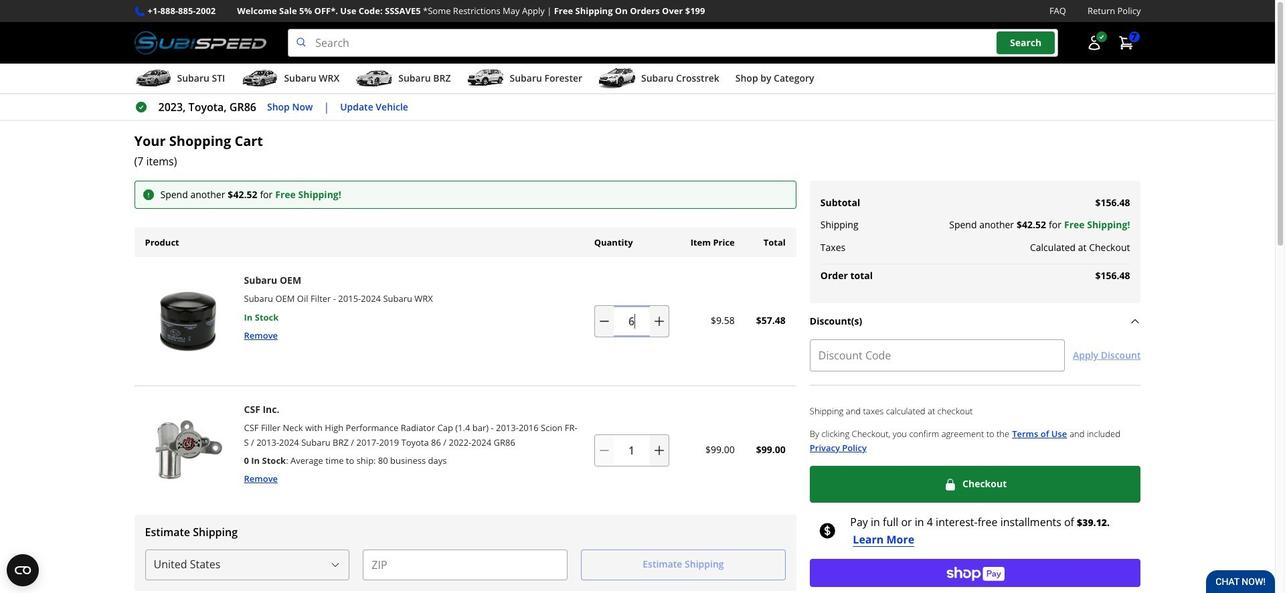 Task type: vqa. For each thing, say whether or not it's contained in the screenshot.
The A Subaru Brz Thumbnail Image
yes



Task type: locate. For each thing, give the bounding box(es) containing it.
2 decrement image from the top
[[598, 444, 611, 457]]

None number field
[[594, 305, 669, 337], [594, 434, 669, 466], [594, 305, 669, 337], [594, 434, 669, 466]]

decrement image for increment icon
[[598, 444, 611, 457]]

1 decrement image from the top
[[598, 314, 611, 328]]

subispeed logo image
[[134, 29, 267, 57]]

decrement image for increment image
[[598, 314, 611, 328]]

open widget image
[[7, 554, 39, 586]]

buy with shop pay image
[[946, 565, 1005, 581]]

Discount Code field
[[810, 340, 1065, 372]]

decrement image left increment image
[[598, 314, 611, 328]]

csf8044 the all-aluminum filler neck will include a high-pressure radiator cap to fit the subaru brz., image
[[140, 402, 236, 498]]

a subaru sti thumbnail image image
[[134, 68, 172, 88]]

decrement image left increment icon
[[598, 444, 611, 457]]

decrement image
[[598, 314, 611, 328], [598, 444, 611, 457]]

a subaru forester thumbnail image image
[[467, 68, 504, 88]]

1 vertical spatial decrement image
[[598, 444, 611, 457]]

0 vertical spatial decrement image
[[598, 314, 611, 328]]

a subaru brz thumbnail image image
[[356, 68, 393, 88]]

sub15208aa170 oem subaru oil filter - 2015-2020 wrx, image
[[140, 273, 236, 369]]



Task type: describe. For each thing, give the bounding box(es) containing it.
Zip text field
[[363, 549, 568, 580]]

search input field
[[288, 29, 1058, 57]]

country select image
[[330, 559, 341, 570]]

a subaru crosstrek thumbnail image image
[[599, 68, 636, 88]]

increment image
[[652, 444, 666, 457]]

button image
[[1086, 35, 1102, 51]]

a subaru wrx thumbnail image image
[[241, 68, 279, 88]]

increment image
[[652, 314, 666, 328]]

Country Select button
[[145, 549, 350, 580]]



